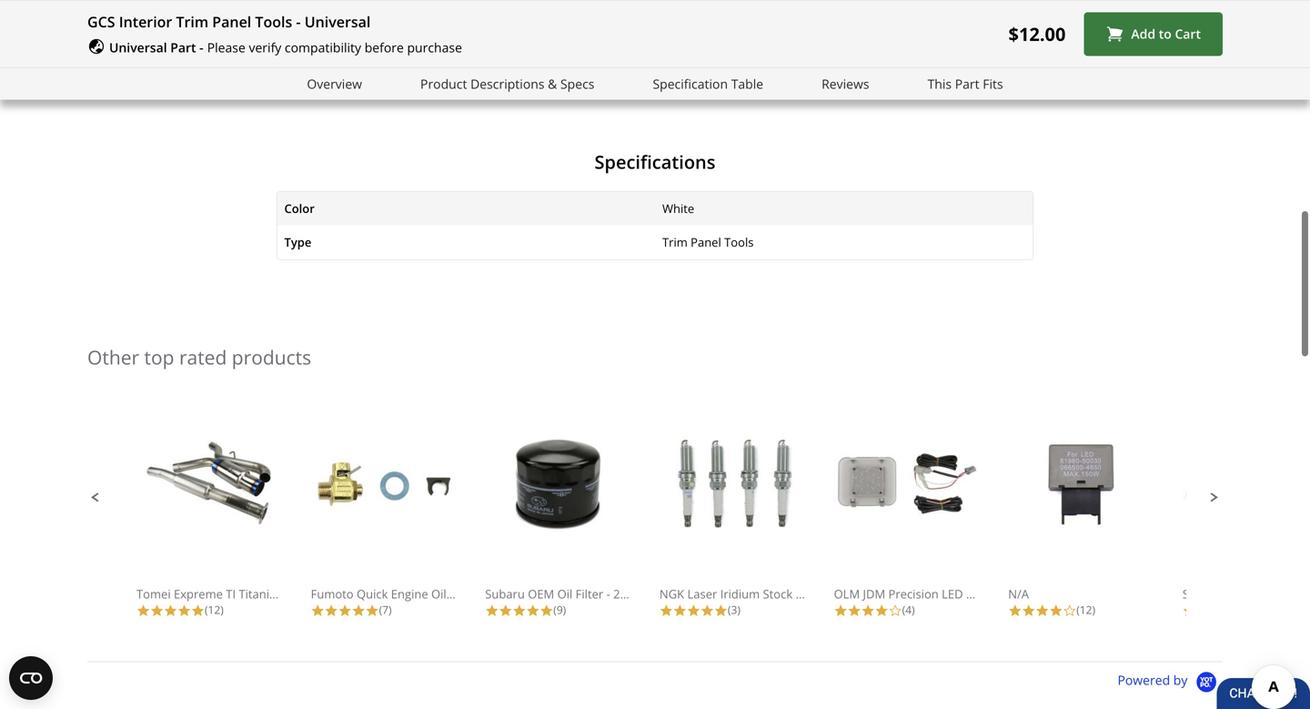 Task type: vqa. For each thing, say whether or not it's contained in the screenshot.
Subaru WRX 'dropdown button'
no



Task type: locate. For each thing, give the bounding box(es) containing it.
almost
[[487, 134, 534, 154]]

overview
[[307, 75, 362, 92]]

empty star image
[[889, 605, 902, 619], [1063, 605, 1077, 619]]

0 vertical spatial gcs
[[87, 12, 115, 31]]

it left is
[[573, 62, 581, 82]]

1 vertical spatial trim
[[329, 38, 357, 58]]

olm
[[834, 587, 860, 604]]

empty star image for n/a
[[1063, 605, 1077, 619]]

1 (12) from the left
[[205, 604, 224, 619]]

8 star image from the left
[[513, 605, 526, 619]]

1 jdm from the left
[[863, 587, 886, 604]]

makes
[[164, 86, 209, 106]]

easy.
[[87, 62, 122, 82]]

and up all
[[537, 110, 563, 130]]

care
[[249, 134, 278, 154]]

remove
[[330, 14, 382, 34], [277, 86, 329, 106], [240, 110, 292, 130], [680, 110, 732, 130]]

0 vertical spatial are
[[87, 110, 110, 130]]

1 vertical spatial molding,
[[389, 110, 448, 130]]

3 total reviews element
[[660, 604, 805, 619]]

compatibility
[[285, 39, 361, 56]]

1 vertical spatial trim
[[663, 236, 688, 252]]

are down also
[[124, 134, 147, 154]]

interior
[[119, 12, 172, 31]]

molding, down these
[[423, 86, 482, 106]]

olm jdm precision led lift gate...
[[834, 587, 1022, 604]]

7 star image from the left
[[660, 605, 673, 619]]

0 vertical spatial exterior
[[117, 14, 171, 34]]

1 horizontal spatial for
[[743, 0, 762, 10]]

trim down the white
[[663, 236, 688, 252]]

0 horizontal spatial (12)
[[205, 604, 224, 619]]

for
[[541, 0, 561, 10], [743, 0, 762, 10]]

2 horizontal spatial -
[[607, 587, 611, 604]]

interior up removals
[[766, 0, 816, 10]]

2 total reviews element
[[1183, 604, 1311, 619]]

this left fits
[[928, 75, 952, 92]]

and
[[87, 14, 113, 34], [206, 14, 232, 34], [565, 14, 591, 34], [647, 14, 673, 34], [573, 38, 598, 58], [733, 62, 759, 82], [662, 86, 688, 106], [537, 110, 563, 130]]

door down is
[[574, 86, 606, 106]]

trim up includes
[[174, 14, 203, 34]]

2 horizontal spatial tools
[[780, 86, 813, 106]]

1 horizontal spatial removal
[[472, 62, 528, 82]]

door
[[491, 14, 524, 34], [574, 86, 606, 106]]

1 horizontal spatial universal
[[305, 12, 371, 31]]

1 horizontal spatial jdm
[[1287, 587, 1309, 604]]

removal down make
[[472, 62, 528, 82]]

this inside plastic coating to prevent scratching to your cars finish. reinforced for maximum strength works for interior and exterior trim and panels. easily remove trim, moldings, door skins and panels, and dash bezels. this set includes 4 job specific auto trim removal tools to make internal and external automotive removals easy. gcs tools has taken the step of constructing these removal tools; it is strong, lightweight, and pliable material. it makes it easy to remove interior trim, molding, dashboards, door panels, and more. these tools are also built tough to remove exterior trim, molding, wheel hubs, and other difficult to remove parts. these tools are designed with care to be universally applicable to almost all vehicles.
[[87, 38, 115, 58]]

includes
[[143, 38, 199, 58]]

1 horizontal spatial -
[[296, 12, 301, 31]]

iridium
[[721, 587, 760, 604]]

0 horizontal spatial oil
[[431, 587, 447, 604]]

to down moldings,
[[457, 38, 471, 58]]

has
[[197, 62, 221, 82]]

jdm
[[863, 587, 886, 604], [1287, 587, 1309, 604]]

reviews link
[[822, 73, 870, 94]]

0 horizontal spatial are
[[87, 110, 110, 130]]

1 horizontal spatial door
[[574, 86, 606, 106]]

9 star image from the left
[[526, 605, 540, 619]]

jdm right facelift
[[1287, 587, 1309, 604]]

0 vertical spatial trim
[[174, 14, 203, 34]]

16 star image from the left
[[1183, 605, 1197, 619]]

panel down prevent
[[212, 12, 251, 31]]

- left job
[[199, 39, 204, 56]]

0 vertical spatial it
[[573, 62, 581, 82]]

trim up 4
[[176, 12, 209, 31]]

to right add
[[1159, 25, 1172, 42]]

to right difficult
[[662, 110, 676, 130]]

subaru oem oil filter - 2015-2024... link
[[485, 437, 681, 604]]

0 vertical spatial tools
[[255, 12, 292, 31]]

heat
[[796, 587, 822, 604]]

2 vertical spatial tools
[[725, 236, 754, 252]]

oil inside subaru oem oil filter - 2015-2024... link
[[558, 587, 573, 604]]

more.
[[692, 86, 732, 106]]

external
[[602, 38, 658, 58]]

2 horizontal spatial tools
[[725, 236, 754, 252]]

part left 4
[[170, 39, 196, 56]]

1 star image from the left
[[137, 605, 150, 619]]

gcs
[[87, 12, 115, 31], [125, 62, 153, 82]]

0 horizontal spatial this
[[87, 38, 115, 58]]

1 horizontal spatial oil
[[558, 587, 573, 604]]

1 oil from the left
[[431, 587, 447, 604]]

10 star image from the left
[[848, 605, 862, 619]]

0 horizontal spatial part
[[170, 39, 196, 56]]

0 horizontal spatial it
[[212, 86, 221, 106]]

2 for from the left
[[743, 0, 762, 10]]

this
[[87, 38, 115, 58], [928, 75, 952, 92]]

strength
[[637, 0, 695, 10]]

- right filter
[[607, 587, 611, 604]]

trim panel tools
[[663, 236, 754, 252]]

13 star image from the left
[[1009, 605, 1022, 619]]

are
[[87, 110, 110, 130], [124, 134, 147, 154]]

1 horizontal spatial gcs
[[125, 62, 153, 82]]

easily
[[289, 14, 326, 34]]

1 vertical spatial are
[[124, 134, 147, 154]]

1 horizontal spatial trim
[[329, 38, 357, 58]]

open widget image
[[9, 656, 53, 700]]

1 horizontal spatial 12 total reviews element
[[1009, 604, 1154, 619]]

0 vertical spatial this
[[87, 38, 115, 58]]

oil right the oem
[[558, 587, 573, 604]]

1 vertical spatial universal
[[109, 39, 167, 56]]

1 vertical spatial tools
[[157, 62, 193, 82]]

remove down the more.
[[680, 110, 732, 130]]

fits
[[983, 75, 1004, 92]]

1 vertical spatial panel
[[691, 236, 722, 252]]

these up parts. on the right of the page
[[736, 86, 776, 106]]

2 vertical spatial tools
[[87, 134, 121, 154]]

12 total reviews element for tomei expreme ti titanium cat-back...
[[137, 604, 282, 619]]

engine
[[391, 587, 428, 604]]

molding,
[[423, 86, 482, 106], [389, 110, 448, 130]]

12 total reviews element for n/a
[[1009, 604, 1154, 619]]

gcs down plastic
[[87, 12, 115, 31]]

tools down pliable
[[780, 86, 813, 106]]

12 total reviews element
[[137, 604, 282, 619], [1009, 604, 1154, 619]]

1 vertical spatial this
[[928, 75, 952, 92]]

14 star image from the left
[[1022, 605, 1036, 619]]

panels.
[[236, 14, 285, 34]]

0 horizontal spatial interior
[[333, 86, 383, 106]]

2 star image from the left
[[164, 605, 177, 619]]

easy
[[225, 86, 256, 106]]

0 horizontal spatial these
[[736, 86, 776, 106]]

ngk
[[660, 587, 685, 604]]

1 horizontal spatial exterior
[[296, 110, 349, 130]]

job
[[215, 38, 236, 58]]

trim, up universally
[[353, 110, 385, 130]]

0 horizontal spatial jdm
[[863, 587, 886, 604]]

stock
[[763, 587, 793, 604]]

door down reinforced at left
[[491, 14, 524, 34]]

panels,
[[595, 14, 644, 34], [610, 86, 658, 106]]

universal down interior
[[109, 39, 167, 56]]

tools up these
[[420, 38, 453, 58]]

1 empty star image from the left
[[889, 605, 902, 619]]

2 12 total reviews element from the left
[[1009, 604, 1154, 619]]

works
[[698, 0, 739, 10]]

gcs down set
[[125, 62, 153, 82]]

exterior up be
[[296, 110, 349, 130]]

and down removals
[[733, 62, 759, 82]]

1 vertical spatial gcs
[[125, 62, 153, 82]]

interior down of
[[333, 86, 383, 106]]

these right parts. on the right of the page
[[778, 110, 818, 130]]

0 horizontal spatial universal
[[109, 39, 167, 56]]

tools
[[255, 12, 292, 31], [157, 62, 193, 82], [725, 236, 754, 252]]

fumoto
[[311, 587, 354, 604]]

1 vertical spatial door
[[574, 86, 606, 106]]

strong,
[[600, 62, 647, 82]]

these
[[736, 86, 776, 106], [778, 110, 818, 130]]

also
[[113, 110, 141, 130]]

1 horizontal spatial panel
[[691, 236, 722, 252]]

it left easy
[[212, 86, 221, 106]]

2 empty star image from the left
[[1063, 605, 1077, 619]]

trim, down the "constructing"
[[387, 86, 419, 106]]

gcs inside plastic coating to prevent scratching to your cars finish. reinforced for maximum strength works for interior and exterior trim and panels. easily remove trim, moldings, door skins and panels, and dash bezels. this set includes 4 job specific auto trim removal tools to make internal and external automotive removals easy. gcs tools has taken the step of constructing these removal tools; it is strong, lightweight, and pliable material. it makes it easy to remove interior trim, molding, dashboards, door panels, and more. these tools are also built tough to remove exterior trim, molding, wheel hubs, and other difficult to remove parts. these tools are designed with care to be universally applicable to almost all vehicles.
[[125, 62, 153, 82]]

it
[[573, 62, 581, 82], [212, 86, 221, 106]]

0 vertical spatial interior
[[766, 0, 816, 10]]

0 horizontal spatial 12 total reviews element
[[137, 604, 282, 619]]

6 star image from the left
[[540, 605, 554, 619]]

with
[[216, 134, 245, 154]]

to left be
[[282, 134, 296, 154]]

plastic coating to prevent scratching to your cars finish. reinforced for maximum strength works for interior and exterior trim and panels. easily remove trim, moldings, door skins and panels, and dash bezels. this set includes 4 job specific auto trim removal tools to make internal and external automotive removals easy. gcs tools has taken the step of constructing these removal tools; it is strong, lightweight, and pliable material. it makes it easy to remove interior trim, molding, dashboards, door panels, and more. these tools are also built tough to remove exterior trim, molding, wheel hubs, and other difficult to remove parts. these tools are designed with care to be universally applicable to almost all vehicles.
[[87, 0, 818, 154]]

0 vertical spatial these
[[736, 86, 776, 106]]

(12) right n/a
[[1077, 604, 1096, 619]]

to
[[188, 0, 202, 10], [335, 0, 349, 10], [1159, 25, 1172, 42], [457, 38, 471, 58], [259, 86, 273, 106], [222, 110, 236, 130], [662, 110, 676, 130], [282, 134, 296, 154], [470, 134, 484, 154]]

1 vertical spatial -
[[199, 39, 204, 56]]

0 horizontal spatial tools
[[87, 134, 121, 154]]

panel down the white
[[691, 236, 722, 252]]

it
[[151, 86, 161, 106]]

12 star image from the left
[[875, 605, 889, 619]]

star image
[[137, 605, 150, 619], [352, 605, 366, 619], [366, 605, 379, 619], [485, 605, 499, 619], [499, 605, 513, 619], [540, 605, 554, 619], [660, 605, 673, 619], [687, 605, 701, 619], [834, 605, 848, 619], [848, 605, 862, 619], [862, 605, 875, 619], [875, 605, 889, 619], [1009, 605, 1022, 619], [1022, 605, 1036, 619], [1036, 605, 1050, 619], [1183, 605, 1197, 619]]

0 vertical spatial tools
[[420, 38, 453, 58]]

universal up compatibility
[[305, 12, 371, 31]]

trim up of
[[329, 38, 357, 58]]

1 vertical spatial these
[[778, 110, 818, 130]]

0 horizontal spatial trim
[[174, 14, 203, 34]]

facelift
[[1244, 587, 1284, 604]]

powered
[[1118, 673, 1171, 690]]

0 horizontal spatial panel
[[212, 12, 251, 31]]

products
[[232, 346, 311, 372]]

0 vertical spatial part
[[170, 39, 196, 56]]

0 vertical spatial removal
[[361, 38, 416, 58]]

make
[[475, 38, 512, 58]]

remove down "step"
[[277, 86, 329, 106]]

empty star image for olm jdm precision led lift gate...
[[889, 605, 902, 619]]

0 horizontal spatial trim
[[176, 12, 209, 31]]

0 horizontal spatial exterior
[[117, 14, 171, 34]]

are left also
[[87, 110, 110, 130]]

0 vertical spatial door
[[491, 14, 524, 34]]

this up easy. at the top of page
[[87, 38, 115, 58]]

9 star image from the left
[[834, 605, 848, 619]]

jdm right olm
[[863, 587, 886, 604]]

(3)
[[728, 604, 741, 619]]

1 horizontal spatial (12)
[[1077, 604, 1096, 619]]

tools down also
[[87, 134, 121, 154]]

add
[[1132, 25, 1156, 42]]

1 12 total reviews element from the left
[[137, 604, 282, 619]]

1 vertical spatial removal
[[472, 62, 528, 82]]

exterior down coating
[[117, 14, 171, 34]]

4 total reviews element
[[834, 604, 980, 619]]

2 oil from the left
[[558, 587, 573, 604]]

0 vertical spatial -
[[296, 12, 301, 31]]

oil left drain
[[431, 587, 447, 604]]

removal up the "constructing"
[[361, 38, 416, 58]]

this part fits
[[928, 75, 1004, 92]]

1 horizontal spatial part
[[955, 75, 980, 92]]

(12) for n/a
[[1077, 604, 1096, 619]]

for up bezels.
[[743, 0, 762, 10]]

remove down your
[[330, 14, 382, 34]]

(12) left ti at the left
[[205, 604, 224, 619]]

panels, up external at top
[[595, 14, 644, 34]]

universal
[[305, 12, 371, 31], [109, 39, 167, 56]]

trim, down cars
[[386, 14, 418, 34]]

to up with
[[222, 110, 236, 130]]

1 vertical spatial interior
[[333, 86, 383, 106]]

hubs,
[[496, 110, 533, 130]]

2 vertical spatial -
[[607, 587, 611, 604]]

2 jdm from the left
[[1287, 587, 1309, 604]]

molding, up "applicable"
[[389, 110, 448, 130]]

lift
[[967, 587, 984, 604]]

and down maximum
[[565, 14, 591, 34]]

plastic
[[87, 0, 131, 10]]

5 star image from the left
[[499, 605, 513, 619]]

1 horizontal spatial it
[[573, 62, 581, 82]]

maximum
[[565, 0, 634, 10]]

oil
[[431, 587, 447, 604], [558, 587, 573, 604]]

universally
[[320, 134, 393, 154]]

11 star image from the left
[[862, 605, 875, 619]]

step
[[293, 62, 322, 82]]

9 total reviews element
[[485, 604, 631, 619]]

0 horizontal spatial tools
[[157, 62, 193, 82]]

ngk laser iridium stock heat range...
[[660, 587, 869, 604]]

removal
[[361, 38, 416, 58], [472, 62, 528, 82]]

panels, down read
[[610, 86, 658, 106]]

(9)
[[554, 604, 566, 619]]

1 vertical spatial part
[[955, 75, 980, 92]]

constructing
[[343, 62, 427, 82]]

to right easy
[[259, 86, 273, 106]]

0 horizontal spatial empty star image
[[889, 605, 902, 619]]

olm jdm precision led lift gate... link
[[834, 437, 1022, 604]]

0 horizontal spatial for
[[541, 0, 561, 10]]

1 horizontal spatial empty star image
[[1063, 605, 1077, 619]]

is
[[585, 62, 596, 82]]

6 star image from the left
[[325, 605, 338, 619]]

of
[[326, 62, 339, 82]]

and down prevent
[[206, 14, 232, 34]]

star image
[[150, 605, 164, 619], [164, 605, 177, 619], [177, 605, 191, 619], [191, 605, 205, 619], [311, 605, 325, 619], [325, 605, 338, 619], [338, 605, 352, 619], [513, 605, 526, 619], [526, 605, 540, 619], [673, 605, 687, 619], [701, 605, 714, 619], [714, 605, 728, 619], [1050, 605, 1063, 619]]

- down scratching
[[296, 12, 301, 31]]

2 vertical spatial trim,
[[353, 110, 385, 130]]

0 vertical spatial trim
[[176, 12, 209, 31]]

part left fits
[[955, 75, 980, 92]]

for up skins
[[541, 0, 561, 10]]

2 (12) from the left
[[1077, 604, 1096, 619]]

15 star image from the left
[[1036, 605, 1050, 619]]

specification table link
[[653, 73, 764, 94]]



Task type: describe. For each thing, give the bounding box(es) containing it.
7 total reviews element
[[311, 604, 457, 619]]

purchase
[[407, 39, 462, 56]]

0 vertical spatial panels,
[[595, 14, 644, 34]]

tools;
[[532, 62, 569, 82]]

read more
[[622, 68, 689, 86]]

precision
[[889, 587, 939, 604]]

part for universal
[[170, 39, 196, 56]]

other
[[87, 346, 139, 372]]

the
[[267, 62, 289, 82]]

before
[[365, 39, 404, 56]]

1 horizontal spatial this
[[928, 75, 952, 92]]

add to cart
[[1132, 25, 1201, 42]]

0 vertical spatial universal
[[305, 12, 371, 31]]

reviews
[[822, 75, 870, 92]]

overview link
[[307, 73, 362, 94]]

0 horizontal spatial removal
[[361, 38, 416, 58]]

scratching
[[262, 0, 331, 10]]

part for this
[[955, 75, 980, 92]]

specification
[[653, 75, 728, 92]]

built
[[145, 110, 175, 130]]

to down wheel
[[470, 134, 484, 154]]

0 vertical spatial panel
[[212, 12, 251, 31]]

removals
[[743, 38, 806, 58]]

8 star image from the left
[[687, 605, 701, 619]]

skins
[[528, 14, 562, 34]]

other
[[567, 110, 604, 130]]

subispeed facelift jdm 
[[1183, 587, 1311, 604]]

more
[[656, 68, 689, 86]]

10 star image from the left
[[673, 605, 687, 619]]

reinforced
[[464, 0, 538, 10]]

subispeed facelift jdm link
[[1183, 437, 1311, 604]]

table
[[732, 75, 764, 92]]

0 horizontal spatial -
[[199, 39, 204, 56]]

moldings,
[[422, 14, 488, 34]]

your
[[353, 0, 384, 10]]

2015-
[[614, 587, 644, 604]]

prevent
[[206, 0, 258, 10]]

lightweight,
[[651, 62, 729, 82]]

material.
[[87, 86, 148, 106]]

7 star image from the left
[[338, 605, 352, 619]]

specific
[[240, 38, 290, 58]]

jdm inside "link"
[[863, 587, 886, 604]]

13 star image from the left
[[1050, 605, 1063, 619]]

vehicles.
[[557, 134, 614, 154]]

quick
[[357, 587, 388, 604]]

4 star image from the left
[[191, 605, 205, 619]]

other top rated products
[[87, 346, 311, 372]]

subaru oem oil filter - 2015-2024...
[[485, 587, 681, 604]]

and down plastic
[[87, 14, 113, 34]]

and down strength
[[647, 14, 673, 34]]

1 horizontal spatial interior
[[766, 0, 816, 10]]

designed
[[150, 134, 212, 154]]

cart
[[1175, 25, 1201, 42]]

tools inside plastic coating to prevent scratching to your cars finish. reinforced for maximum strength works for interior and exterior trim and panels. easily remove trim, moldings, door skins and panels, and dash bezels. this set includes 4 job specific auto trim removal tools to make internal and external automotive removals easy. gcs tools has taken the step of constructing these removal tools; it is strong, lightweight, and pliable material. it makes it easy to remove interior trim, molding, dashboards, door panels, and more. these tools are also built tough to remove exterior trim, molding, wheel hubs, and other difficult to remove parts. these tools are designed with care to be universally applicable to almost all vehicles.
[[157, 62, 193, 82]]

fumoto quick engine oil drain valve...
[[311, 587, 521, 604]]

range...
[[825, 587, 869, 604]]

2024...
[[644, 587, 681, 604]]

finish.
[[419, 0, 460, 10]]

0 vertical spatial molding,
[[423, 86, 482, 106]]

top
[[144, 346, 174, 372]]

applicable
[[397, 134, 466, 154]]

type
[[284, 236, 312, 252]]

dash
[[677, 14, 710, 34]]

1 horizontal spatial tools
[[255, 12, 292, 31]]

4 star image from the left
[[485, 605, 499, 619]]

1 vertical spatial tools
[[780, 86, 813, 106]]

1 horizontal spatial tools
[[420, 38, 453, 58]]

1 for from the left
[[541, 0, 561, 10]]

and up is
[[573, 38, 598, 58]]

0 vertical spatial trim,
[[386, 14, 418, 34]]

tomei expreme ti titanium cat-back...
[[137, 587, 348, 604]]

please
[[207, 39, 246, 56]]

powered by
[[1118, 673, 1191, 690]]

to inside button
[[1159, 25, 1172, 42]]

1 vertical spatial trim,
[[387, 86, 419, 106]]

1 horizontal spatial trim
[[663, 236, 688, 252]]

11 star image from the left
[[701, 605, 714, 619]]

oil inside fumoto quick engine oil drain valve... link
[[431, 587, 447, 604]]

n/a
[[1009, 587, 1029, 604]]

expreme
[[174, 587, 223, 604]]

3 star image from the left
[[366, 605, 379, 619]]

led
[[942, 587, 963, 604]]

specs
[[561, 75, 595, 92]]

3 star image from the left
[[177, 605, 191, 619]]

remove up care
[[240, 110, 292, 130]]

5 star image from the left
[[311, 605, 325, 619]]

specification table
[[653, 75, 764, 92]]

cars
[[388, 0, 416, 10]]

1 star image from the left
[[150, 605, 164, 619]]

product descriptions & specs link
[[421, 73, 595, 94]]

&
[[548, 75, 557, 92]]

by
[[1174, 673, 1188, 690]]

add to cart button
[[1084, 12, 1223, 56]]

1 vertical spatial it
[[212, 86, 221, 106]]

12 star image from the left
[[714, 605, 728, 619]]

1 vertical spatial panels,
[[610, 86, 658, 106]]

1 horizontal spatial are
[[124, 134, 147, 154]]

2 star image from the left
[[352, 605, 366, 619]]

oem
[[528, 587, 555, 604]]

tomei expreme ti titanium cat-back... link
[[137, 437, 348, 604]]

product descriptions & specs
[[421, 75, 595, 92]]

0 horizontal spatial gcs
[[87, 12, 115, 31]]

(4)
[[902, 604, 915, 619]]

this part fits link
[[928, 73, 1004, 94]]

(12) for tomei expreme ti titanium cat-back...
[[205, 604, 224, 619]]

to right coating
[[188, 0, 202, 10]]

back...
[[313, 587, 348, 604]]

be
[[299, 134, 317, 154]]

valve...
[[483, 587, 521, 604]]

descriptions
[[471, 75, 545, 92]]

4
[[203, 38, 211, 58]]

subaru
[[485, 587, 525, 604]]

tomei
[[137, 587, 171, 604]]

gate...
[[987, 587, 1022, 604]]

pliable
[[763, 62, 808, 82]]

to left your
[[335, 0, 349, 10]]

taken
[[225, 62, 263, 82]]

gcs interior trim panel tools - universal
[[87, 12, 371, 31]]

0 horizontal spatial door
[[491, 14, 524, 34]]

and down more
[[662, 86, 688, 106]]

1 vertical spatial exterior
[[296, 110, 349, 130]]

parts.
[[735, 110, 774, 130]]

difficult
[[607, 110, 658, 130]]

ti
[[226, 587, 236, 604]]

1 horizontal spatial these
[[778, 110, 818, 130]]



